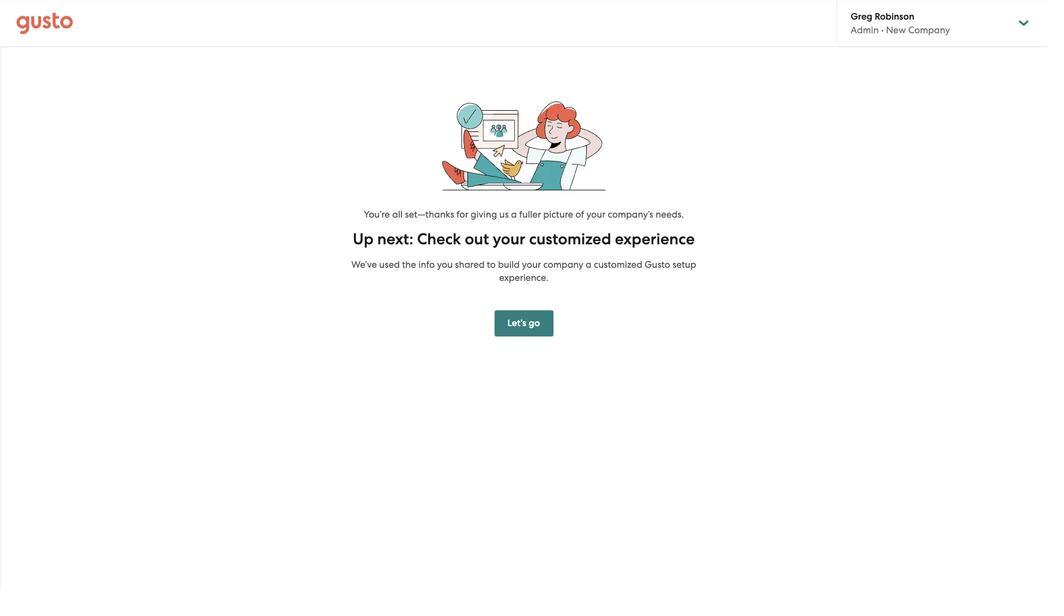 Task type: describe. For each thing, give the bounding box(es) containing it.
next:
[[378, 230, 414, 249]]

your inside we've used the info you shared to build your company a customized gusto setup experience.
[[522, 259, 541, 270]]

up next: check out your customized experience
[[353, 230, 695, 249]]

•
[[882, 25, 884, 35]]

all
[[392, 209, 403, 220]]

company
[[909, 25, 951, 35]]

0 vertical spatial customized
[[530, 230, 612, 249]]

fuller
[[519, 209, 541, 220]]

home image
[[16, 12, 73, 34]]

set—thanks
[[405, 209, 455, 220]]

we've
[[352, 259, 377, 270]]

greg
[[851, 11, 873, 22]]

admin
[[851, 25, 879, 35]]

company
[[544, 259, 584, 270]]

1 vertical spatial your
[[493, 230, 526, 249]]

let's
[[508, 318, 527, 329]]

experience
[[615, 230, 695, 249]]

out
[[465, 230, 489, 249]]

experience.
[[499, 272, 549, 283]]

new
[[887, 25, 907, 35]]

used
[[379, 259, 400, 270]]

info
[[419, 259, 435, 270]]

0 vertical spatial your
[[587, 209, 606, 220]]

customized inside we've used the info you shared to build your company a customized gusto setup experience.
[[594, 259, 643, 270]]

build
[[498, 259, 520, 270]]



Task type: locate. For each thing, give the bounding box(es) containing it.
you're
[[364, 209, 390, 220]]

check
[[417, 230, 461, 249]]

you
[[437, 259, 453, 270]]

giving
[[471, 209, 497, 220]]

you're all set—thanks for giving us a fuller picture of your company's needs.
[[364, 209, 684, 220]]

0 horizontal spatial a
[[511, 209, 517, 220]]

robinson
[[875, 11, 915, 22]]

needs.
[[656, 209, 684, 220]]

2 vertical spatial your
[[522, 259, 541, 270]]

up
[[353, 230, 374, 249]]

picture
[[544, 209, 574, 220]]

let's go button
[[495, 310, 554, 337]]

the
[[402, 259, 416, 270]]

customized up company
[[530, 230, 612, 249]]

gusto
[[645, 259, 671, 270]]

customized left gusto
[[594, 259, 643, 270]]

1 vertical spatial customized
[[594, 259, 643, 270]]

your right of
[[587, 209, 606, 220]]

a inside we've used the info you shared to build your company a customized gusto setup experience.
[[586, 259, 592, 270]]

1 vertical spatial a
[[586, 259, 592, 270]]

to
[[487, 259, 496, 270]]

company's
[[608, 209, 654, 220]]

your up experience.
[[522, 259, 541, 270]]

your down us
[[493, 230, 526, 249]]

of
[[576, 209, 585, 220]]

for
[[457, 209, 469, 220]]

customized
[[530, 230, 612, 249], [594, 259, 643, 270]]

1 horizontal spatial a
[[586, 259, 592, 270]]

greg robinson admin • new company
[[851, 11, 951, 35]]

let's go
[[508, 318, 541, 329]]

we've used the info you shared to build your company a customized gusto setup experience.
[[352, 259, 697, 283]]

a right us
[[511, 209, 517, 220]]

a right company
[[586, 259, 592, 270]]

us
[[500, 209, 509, 220]]

setup
[[673, 259, 697, 270]]

go
[[529, 318, 541, 329]]

a
[[511, 209, 517, 220], [586, 259, 592, 270]]

your
[[587, 209, 606, 220], [493, 230, 526, 249], [522, 259, 541, 270]]

0 vertical spatial a
[[511, 209, 517, 220]]

shared
[[455, 259, 485, 270]]



Task type: vqa. For each thing, say whether or not it's contained in the screenshot.
List containing Marketing emails
no



